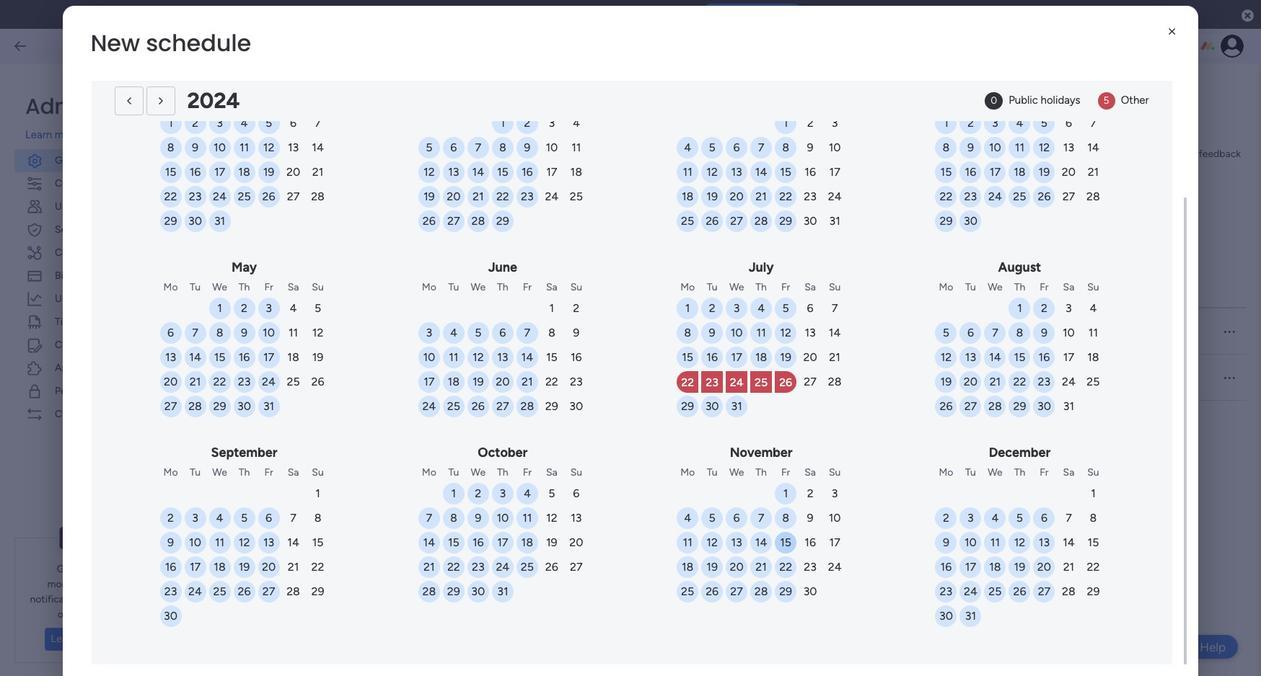Task type: describe. For each thing, give the bounding box(es) containing it.
1 vertical spatial learn
[[625, 188, 649, 200]]

kendall parks image
[[1221, 35, 1244, 58]]

help button
[[1188, 636, 1238, 660]]

edit time off for new schedule
[[756, 372, 815, 384]]

get
[[57, 563, 74, 576]]

connections
[[55, 246, 113, 259]]

new schedule button
[[240, 359, 498, 397]]

fr for november
[[781, 467, 790, 479]]

june
[[488, 260, 517, 276]]

th down the april
[[1014, 96, 1026, 108]]

public holidays
[[1009, 94, 1081, 107]]

including
[[397, 188, 439, 200]]

cross account copier
[[55, 408, 151, 420]]

we for june
[[471, 281, 486, 294]]

monday.com
[[47, 579, 106, 591]]

different
[[495, 188, 534, 200]]

th for november
[[756, 467, 767, 479]]

apps
[[55, 362, 78, 374]]

learn inside button
[[51, 634, 76, 645]]

directly
[[89, 594, 123, 606]]

th for july
[[756, 281, 767, 294]]

give
[[1176, 148, 1197, 160]]

fr for september
[[264, 467, 273, 479]]

schedule right a
[[1034, 326, 1075, 338]]

back to workspace image
[[13, 39, 27, 53]]

up
[[76, 316, 90, 328]]

january
[[220, 74, 268, 90]]

row group inside grid
[[240, 309, 1247, 401]]

december
[[989, 445, 1051, 461]]

who
[[923, 326, 942, 338]]

account
[[83, 408, 120, 420]]

usage
[[55, 293, 83, 305]]

copier
[[123, 408, 151, 420]]

fr for july
[[781, 281, 790, 294]]

holidays
[[1041, 94, 1081, 107]]

notifications
[[30, 594, 87, 606]]

enable now! button
[[701, 4, 804, 25]]

public
[[1009, 94, 1038, 107]]

assigned to
[[885, 282, 938, 294]]

su for may
[[312, 281, 324, 294]]

and
[[273, 188, 289, 200]]

tidy
[[55, 316, 74, 328]]

mo for october
[[422, 467, 436, 479]]

get your monday.com notifications directly on slack
[[30, 563, 123, 621]]

working
[[497, 282, 534, 294]]

grid containing schedule
[[237, 268, 1247, 677]]

we for december
[[988, 467, 1003, 479]]

february
[[476, 74, 530, 90]]

account schedule button
[[240, 312, 498, 352]]

security
[[55, 223, 93, 236]]

march
[[743, 74, 780, 90]]

schedule right 'account'
[[292, 325, 333, 338]]

su for july
[[829, 281, 841, 294]]

april
[[1006, 74, 1034, 90]]

may
[[232, 260, 257, 276]]

we for august
[[988, 281, 1003, 294]]

enable for enable desktop notifications on this computer
[[457, 8, 490, 21]]

th for september
[[239, 467, 250, 479]]

time for account schedule
[[777, 326, 799, 338]]

mo for july
[[681, 281, 695, 294]]

fr for may
[[264, 281, 273, 294]]

september
[[211, 445, 277, 461]]

mo for may
[[163, 281, 178, 294]]

tu for october
[[448, 467, 459, 479]]

assigned
[[972, 326, 1012, 338]]

fr for august
[[1040, 281, 1049, 294]]

1 horizontal spatial to
[[929, 282, 938, 294]]

row containing account schedule
[[240, 309, 1247, 355]]

schedule down account schedule
[[275, 372, 315, 384]]

sa for july
[[805, 281, 816, 294]]

help
[[1200, 640, 1226, 655]]

content
[[55, 339, 92, 351]]

this
[[618, 8, 638, 21]]

billing
[[55, 270, 82, 282]]

anyone who is not assigned to a schedule
[[886, 326, 1075, 338]]

is
[[945, 326, 952, 338]]

tu for august
[[965, 281, 976, 294]]

work
[[240, 145, 298, 178]]

cross
[[55, 408, 81, 420]]

usage stats
[[55, 293, 108, 305]]

teams
[[537, 188, 565, 200]]

tu for july
[[707, 281, 718, 294]]

sa for october
[[546, 467, 558, 479]]

off for new schedule
[[802, 372, 815, 384]]

give feedback
[[1176, 148, 1241, 160]]

mo for june
[[422, 281, 436, 294]]

on
[[58, 609, 69, 621]]

edit time off button for new schedule
[[756, 371, 886, 386]]

assigned
[[885, 282, 926, 294]]

2 horizontal spatial to
[[1014, 326, 1024, 338]]

more inside administration learn more
[[55, 128, 80, 141]]

new schedule document
[[63, 0, 1198, 677]]

row containing schedule
[[237, 268, 1247, 309]]

new inside button
[[251, 372, 272, 384]]

your
[[76, 563, 96, 576]]

fr for june
[[523, 281, 532, 294]]

enable for enable now!
[[725, 9, 755, 20]]

tu for may
[[190, 281, 201, 294]]

edit for account schedule
[[756, 326, 775, 338]]

th for january
[[239, 96, 250, 108]]

not
[[954, 326, 970, 338]]

anyone
[[886, 326, 920, 338]]

fr for december
[[1040, 467, 1049, 479]]

users
[[55, 200, 80, 213]]

0 vertical spatial to
[[483, 188, 492, 200]]

we for september
[[212, 467, 227, 479]]

learn more link
[[25, 127, 182, 143]]

su for december
[[1088, 467, 1099, 479]]

enable now!
[[725, 9, 780, 20]]

2024
[[187, 88, 240, 114]]

su for june
[[570, 281, 582, 294]]

mo for january
[[163, 96, 178, 108]]

th for october
[[497, 467, 508, 479]]

computer
[[641, 8, 690, 21]]

give feedback button
[[1150, 143, 1247, 166]]

we for july
[[729, 281, 744, 294]]

working days
[[497, 282, 558, 294]]

we for november
[[729, 467, 744, 479]]

november
[[730, 445, 793, 461]]

su for november
[[829, 467, 841, 479]]

work
[[323, 188, 345, 200]]

permissions
[[55, 385, 108, 397]]

more
[[652, 188, 675, 200]]

locations.
[[579, 188, 622, 200]]

learn more button
[[44, 628, 109, 652]]

schedules,
[[347, 188, 395, 200]]

august
[[998, 260, 1041, 276]]

0 vertical spatial time
[[754, 282, 776, 294]]

a
[[1027, 326, 1032, 338]]

assign
[[292, 188, 320, 200]]

october
[[478, 445, 528, 461]]

close image
[[1165, 25, 1179, 39]]

notifications
[[536, 8, 599, 21]]



Task type: vqa. For each thing, say whether or not it's contained in the screenshot.


Task type: locate. For each thing, give the bounding box(es) containing it.
we for october
[[471, 467, 486, 479]]

more
[[55, 128, 80, 141], [79, 634, 102, 645]]

off,
[[465, 188, 480, 200]]

17 button
[[209, 162, 231, 183], [541, 162, 563, 183], [824, 162, 846, 183], [985, 162, 1006, 183], [258, 347, 280, 369], [726, 347, 748, 369], [1058, 347, 1080, 369], [418, 372, 440, 393], [492, 533, 514, 554], [824, 533, 846, 554], [184, 557, 206, 579], [960, 557, 982, 579]]

1 edit from the top
[[756, 326, 775, 338]]

learn more
[[51, 634, 102, 645]]

edit for new schedule
[[756, 372, 775, 384]]

administration
[[25, 91, 182, 122]]

25
[[238, 190, 251, 203], [570, 190, 583, 203], [1013, 190, 1026, 203], [681, 214, 694, 228], [287, 375, 300, 389], [1087, 375, 1100, 389], [755, 376, 768, 390], [447, 400, 460, 413], [521, 561, 534, 574], [213, 585, 226, 599], [681, 585, 694, 599], [989, 585, 1002, 599]]

2 edit from the top
[[756, 372, 775, 384]]

edit time off for account schedule
[[756, 326, 815, 338]]

more up general
[[55, 128, 80, 141]]

1 vertical spatial off
[[802, 326, 815, 338]]

1 edit time off from the top
[[756, 326, 815, 338]]

th for august
[[1014, 281, 1026, 294]]

0 vertical spatial edit time off button
[[756, 324, 886, 339]]

tu for december
[[965, 467, 976, 479]]

on
[[601, 8, 616, 21]]

th down december
[[1014, 467, 1026, 479]]

grid
[[237, 268, 1247, 677]]

enable desktop notifications on this computer
[[457, 8, 690, 21]]

learn down administration
[[25, 128, 52, 141]]

tu for january
[[190, 96, 201, 108]]

6
[[290, 116, 297, 130], [1066, 116, 1072, 130], [450, 141, 457, 154], [734, 141, 740, 154], [807, 302, 814, 315], [167, 326, 174, 340], [500, 326, 506, 340], [968, 326, 974, 340], [573, 487, 580, 501], [266, 512, 272, 525], [734, 512, 740, 525], [1041, 512, 1048, 525]]

we
[[212, 96, 227, 108], [988, 96, 1003, 108], [212, 281, 227, 294], [471, 281, 486, 294], [729, 281, 744, 294], [988, 281, 1003, 294], [570, 326, 584, 338], [570, 372, 584, 384], [212, 467, 227, 479], [471, 467, 486, 479], [729, 467, 744, 479], [988, 467, 1003, 479]]

21
[[312, 165, 323, 179], [1088, 165, 1099, 179], [473, 190, 484, 203], [756, 190, 767, 203], [829, 351, 841, 364], [190, 375, 201, 389], [522, 375, 533, 389], [990, 375, 1001, 389], [288, 561, 299, 574], [424, 561, 435, 574], [756, 561, 767, 574], [1063, 561, 1075, 574]]

22
[[164, 190, 177, 203], [496, 190, 509, 203], [779, 190, 792, 203], [940, 190, 953, 203], [213, 375, 226, 389], [545, 375, 558, 389], [1013, 375, 1026, 389], [681, 376, 694, 390], [311, 561, 324, 574], [447, 561, 460, 574], [779, 561, 792, 574], [1087, 561, 1100, 574]]

1 horizontal spatial enable
[[725, 9, 755, 20]]

sa for december
[[1063, 467, 1075, 479]]

14 button
[[307, 137, 329, 159], [1083, 137, 1104, 159], [467, 162, 489, 183], [751, 162, 772, 183], [824, 323, 846, 344], [184, 347, 206, 369], [517, 347, 538, 369], [985, 347, 1006, 369], [283, 533, 304, 554], [418, 533, 440, 554], [751, 533, 772, 554], [1058, 533, 1080, 554]]

fr for october
[[523, 467, 532, 479]]

schedule
[[255, 282, 298, 294]]

new up administration
[[90, 27, 140, 59]]

mo for september
[[163, 467, 178, 479]]

th down november
[[756, 467, 767, 479]]

0 horizontal spatial new
[[90, 27, 140, 59]]

time off
[[754, 282, 792, 294]]

more down slack
[[79, 634, 102, 645]]

mo for november
[[681, 467, 695, 479]]

to left a
[[1014, 326, 1024, 338]]

su for september
[[312, 467, 324, 479]]

new schedule down account schedule
[[251, 372, 315, 384]]

th for december
[[1014, 467, 1026, 479]]

new schedule inside field
[[90, 27, 251, 59]]

1 horizontal spatial new
[[251, 372, 272, 384]]

th down september
[[239, 467, 250, 479]]

sa for august
[[1063, 281, 1075, 294]]

1 button
[[160, 113, 182, 134], [492, 113, 514, 134], [775, 113, 797, 134], [935, 113, 957, 134], [209, 298, 231, 320], [541, 298, 563, 320], [677, 298, 699, 320], [1009, 298, 1031, 320], [307, 483, 329, 505], [443, 483, 465, 505], [775, 483, 797, 505], [1083, 483, 1104, 505]]

0 vertical spatial days
[[441, 188, 462, 200]]

account schedule
[[251, 325, 333, 338]]

1 vertical spatial edit time off button
[[756, 371, 886, 386]]

0 vertical spatial edit
[[756, 326, 775, 338]]

tidy up
[[55, 316, 90, 328]]

work schedule
[[240, 145, 410, 178]]

desktop
[[492, 8, 533, 21]]

30 button
[[184, 211, 206, 232], [800, 211, 821, 232], [960, 211, 982, 232], [233, 396, 255, 418], [566, 396, 587, 418], [701, 396, 723, 418], [1034, 396, 1055, 418], [467, 582, 489, 603], [800, 582, 821, 603], [160, 606, 182, 628], [935, 606, 957, 628]]

create
[[240, 188, 270, 200]]

2 edit time off button from the top
[[756, 371, 886, 386]]

5
[[1104, 95, 1110, 107], [265, 116, 272, 130], [1041, 116, 1048, 130], [426, 141, 433, 154], [709, 141, 716, 154], [315, 302, 321, 315], [783, 302, 789, 315], [475, 326, 482, 340], [943, 326, 950, 340], [549, 487, 555, 501], [241, 512, 248, 525], [709, 512, 716, 525], [1017, 512, 1023, 525]]

19
[[263, 165, 274, 179], [1039, 165, 1050, 179], [424, 190, 435, 203], [707, 190, 718, 203], [312, 351, 324, 364], [780, 351, 792, 364], [473, 375, 484, 389], [941, 375, 952, 389], [546, 536, 558, 550], [239, 561, 250, 574], [707, 561, 718, 574], [1014, 561, 1026, 574]]

tu
[[190, 96, 201, 108], [190, 281, 201, 294], [448, 281, 459, 294], [707, 281, 718, 294], [965, 281, 976, 294], [547, 326, 558, 338], [547, 372, 558, 384], [190, 467, 201, 479], [448, 467, 459, 479], [707, 467, 718, 479], [965, 467, 976, 479]]

mo for december
[[939, 467, 953, 479]]

1 vertical spatial time
[[777, 326, 799, 338]]

days
[[441, 188, 462, 200], [537, 282, 558, 294]]

now!
[[758, 9, 780, 20]]

more inside button
[[79, 634, 102, 645]]

enable left the now!
[[725, 9, 755, 20]]

days left off,
[[441, 188, 462, 200]]

schedule inside field
[[146, 27, 251, 59]]

0 horizontal spatial days
[[441, 188, 462, 200]]

learn more link
[[625, 188, 675, 200]]

new schedule inside button
[[251, 372, 315, 384]]

12 button
[[258, 137, 280, 159], [1034, 137, 1055, 159], [418, 162, 440, 183], [701, 162, 723, 183], [307, 323, 329, 344], [775, 323, 797, 344], [467, 347, 489, 369], [935, 347, 957, 369], [541, 508, 563, 530], [233, 533, 255, 554], [701, 533, 723, 554], [1009, 533, 1031, 554]]

1 vertical spatial edit time off
[[756, 372, 815, 384]]

1 vertical spatial days
[[537, 282, 558, 294]]

we for january
[[212, 96, 227, 108]]

directory
[[95, 339, 136, 351]]

sa for june
[[546, 281, 558, 294]]

account
[[251, 325, 290, 338]]

0 horizontal spatial enable
[[457, 8, 490, 21]]

9
[[192, 141, 198, 154], [524, 141, 531, 154], [807, 141, 814, 154], [968, 141, 974, 154], [241, 326, 248, 340], [573, 326, 580, 340], [709, 326, 716, 340], [1041, 326, 1048, 340], [475, 512, 482, 525], [807, 512, 814, 525], [167, 536, 174, 550], [943, 536, 950, 550]]

feedback
[[1199, 148, 1241, 160]]

0 vertical spatial new
[[90, 27, 140, 59]]

0 vertical spatial edit time off
[[756, 326, 815, 338]]

schedule up 2024
[[146, 27, 251, 59]]

row
[[237, 268, 1247, 309], [240, 309, 1247, 355], [240, 355, 1247, 401]]

row group
[[240, 309, 1247, 401]]

row group containing account schedule
[[240, 309, 1247, 401]]

edit time off button for account schedule
[[756, 324, 886, 339]]

18
[[238, 165, 250, 179], [570, 165, 582, 179], [1014, 165, 1026, 179], [682, 190, 694, 203], [287, 351, 299, 364], [755, 351, 767, 364], [1088, 351, 1099, 364], [448, 375, 460, 389], [521, 536, 533, 550], [214, 561, 226, 574], [682, 561, 694, 574], [989, 561, 1001, 574]]

th down the july
[[756, 281, 767, 294]]

th down january
[[239, 96, 250, 108]]

tu for september
[[190, 467, 201, 479]]

2 vertical spatial time
[[777, 372, 799, 384]]

content directory
[[55, 339, 136, 351]]

25 button
[[233, 186, 255, 208], [566, 186, 587, 208], [1009, 186, 1031, 208], [677, 211, 699, 232], [283, 372, 304, 393], [751, 372, 772, 393], [1083, 372, 1104, 393], [443, 396, 465, 418], [517, 557, 538, 579], [209, 582, 231, 603], [677, 582, 699, 603], [985, 582, 1006, 603]]

th for june
[[497, 281, 508, 294]]

customization
[[55, 177, 121, 189]]

days inside row
[[537, 282, 558, 294]]

2 edit time off from the top
[[756, 372, 815, 384]]

general
[[55, 154, 90, 166]]

26 button
[[258, 186, 280, 208], [1034, 186, 1055, 208], [418, 211, 440, 232], [701, 211, 723, 232], [307, 372, 329, 393], [775, 372, 797, 393], [467, 396, 489, 418], [935, 396, 957, 418], [541, 557, 563, 579], [233, 582, 255, 603], [701, 582, 723, 603], [1009, 582, 1031, 603]]

enable
[[457, 8, 490, 21], [725, 9, 755, 20]]

23
[[189, 190, 202, 203], [521, 190, 534, 203], [804, 190, 817, 203], [964, 190, 977, 203], [238, 375, 251, 389], [570, 375, 583, 389], [1038, 375, 1051, 389], [706, 376, 719, 390], [472, 561, 485, 574], [804, 561, 817, 574], [164, 585, 177, 599], [940, 585, 953, 599]]

enable up new schedule field
[[457, 8, 490, 21]]

0 horizontal spatial to
[[483, 188, 492, 200]]

1 edit time off button from the top
[[756, 324, 886, 339]]

30
[[188, 214, 202, 228], [804, 214, 817, 228], [964, 214, 978, 228], [237, 400, 251, 413], [570, 400, 583, 413], [705, 400, 719, 413], [1038, 400, 1051, 413], [471, 585, 485, 599], [804, 585, 817, 599], [164, 610, 178, 623], [939, 610, 953, 623]]

sa for november
[[805, 467, 816, 479]]

0
[[991, 95, 997, 107]]

schedule up schedules,
[[304, 145, 410, 178]]

slack
[[72, 609, 95, 621]]

administration learn more
[[25, 91, 182, 141]]

new schedule up 2024
[[90, 27, 251, 59]]

tu for june
[[448, 281, 459, 294]]

stats
[[86, 293, 108, 305]]

12
[[263, 141, 274, 154], [1039, 141, 1050, 154], [424, 165, 435, 179], [707, 165, 718, 179], [312, 326, 323, 340], [780, 326, 791, 340], [473, 351, 484, 364], [941, 351, 952, 364], [546, 512, 557, 525], [239, 536, 250, 550], [707, 536, 718, 550], [1014, 536, 1026, 550]]

th down june
[[497, 281, 508, 294]]

new down 'account'
[[251, 372, 272, 384]]

su for august
[[1088, 281, 1099, 294]]

learn inside administration learn more
[[25, 128, 52, 141]]

or
[[567, 188, 576, 200]]

17
[[214, 165, 225, 179], [546, 165, 557, 179], [829, 165, 840, 179], [990, 165, 1001, 179], [263, 351, 274, 364], [731, 351, 742, 364], [1063, 351, 1074, 364], [424, 375, 435, 389], [497, 536, 508, 550], [829, 536, 840, 550], [190, 561, 201, 574], [965, 561, 976, 574]]

other
[[1121, 94, 1149, 107]]

1 vertical spatial new
[[251, 372, 272, 384]]

0 vertical spatial more
[[55, 128, 80, 141]]

8 button
[[160, 137, 182, 159], [492, 137, 514, 159], [775, 137, 797, 159], [935, 137, 957, 159], [209, 323, 231, 344], [541, 323, 563, 344], [677, 323, 699, 344], [1009, 323, 1031, 344], [307, 508, 329, 530], [443, 508, 465, 530], [775, 508, 797, 530], [1083, 508, 1104, 530]]

mo for august
[[939, 281, 953, 294]]

27 button
[[283, 186, 304, 208], [1058, 186, 1080, 208], [443, 211, 465, 232], [726, 211, 748, 232], [800, 372, 821, 393], [160, 396, 182, 418], [492, 396, 514, 418], [960, 396, 982, 418], [566, 557, 587, 579], [258, 582, 280, 603], [726, 582, 748, 603], [1034, 582, 1055, 603]]

11 button
[[233, 137, 255, 159], [566, 137, 587, 159], [1009, 137, 1031, 159], [677, 162, 699, 183], [283, 323, 304, 344], [751, 323, 772, 344], [1083, 323, 1104, 344], [443, 347, 465, 369], [517, 508, 538, 530], [209, 533, 231, 554], [677, 533, 699, 554], [985, 533, 1006, 554]]

su for october
[[570, 467, 582, 479]]

18 button
[[233, 162, 255, 183], [566, 162, 587, 183], [1009, 162, 1031, 183], [677, 186, 699, 208], [283, 347, 304, 369], [751, 347, 772, 369], [1083, 347, 1104, 369], [443, 372, 465, 393], [517, 533, 538, 554], [209, 557, 231, 579], [677, 557, 699, 579], [985, 557, 1006, 579]]

learn down 'on'
[[51, 634, 76, 645]]

0 vertical spatial off
[[778, 282, 792, 294]]

1 horizontal spatial days
[[537, 282, 558, 294]]

29 button
[[160, 211, 182, 232], [492, 211, 514, 232], [775, 211, 797, 232], [935, 211, 957, 232], [209, 396, 231, 418], [541, 396, 563, 418], [677, 396, 699, 418], [1009, 396, 1031, 418], [307, 582, 329, 603], [443, 582, 465, 603], [775, 582, 797, 603], [1083, 582, 1104, 603]]

31 button
[[209, 211, 231, 232], [824, 211, 846, 232], [258, 396, 280, 418], [726, 396, 748, 418], [1058, 396, 1080, 418], [492, 582, 514, 603], [960, 606, 982, 628]]

row containing new schedule
[[240, 355, 1247, 401]]

5 button
[[258, 113, 280, 134], [1034, 113, 1055, 134], [418, 137, 440, 159], [701, 137, 723, 159], [307, 298, 329, 320], [775, 298, 797, 320], [467, 323, 489, 344], [935, 323, 957, 344], [541, 483, 563, 505], [233, 508, 255, 530], [701, 508, 723, 530], [1009, 508, 1031, 530]]

dapulse close image
[[1242, 9, 1254, 23]]

time
[[754, 282, 776, 294], [777, 326, 799, 338], [777, 372, 799, 384]]

th down may in the left top of the page
[[239, 281, 250, 294]]

tu for november
[[707, 467, 718, 479]]

1 vertical spatial new schedule
[[251, 372, 315, 384]]

8
[[167, 141, 174, 154], [499, 141, 506, 154], [782, 141, 789, 154], [943, 141, 950, 154], [216, 326, 223, 340], [548, 326, 555, 340], [684, 326, 691, 340], [1016, 326, 1023, 340], [314, 512, 321, 525], [450, 512, 457, 525], [782, 512, 789, 525], [1090, 512, 1097, 525]]

th for may
[[239, 281, 250, 294]]

0 vertical spatial learn
[[25, 128, 52, 141]]

create and assign work schedules, including days off, to different teams or locations. learn more
[[240, 188, 675, 200]]

off for account schedule
[[802, 326, 815, 338]]

1 vertical spatial to
[[929, 282, 938, 294]]

learn
[[25, 128, 52, 141], [625, 188, 649, 200], [51, 634, 76, 645]]

th down august
[[1014, 281, 1026, 294]]

new schedule dialog
[[0, 0, 1261, 677]]

new inside field
[[90, 27, 140, 59]]

23 button
[[184, 186, 206, 208], [517, 186, 538, 208], [800, 186, 821, 208], [960, 186, 982, 208], [233, 372, 255, 393], [566, 372, 587, 393], [701, 372, 723, 393], [1034, 372, 1055, 393], [467, 557, 489, 579], [800, 557, 821, 579], [160, 582, 182, 603], [935, 582, 957, 603]]

2 vertical spatial off
[[802, 372, 815, 384]]

to right assigned
[[929, 282, 938, 294]]

off
[[778, 282, 792, 294], [802, 326, 815, 338], [802, 372, 815, 384]]

learn left the more
[[625, 188, 649, 200]]

0 vertical spatial new schedule
[[90, 27, 251, 59]]

1 vertical spatial more
[[79, 634, 102, 645]]

days right working on the left of page
[[537, 282, 558, 294]]

6 button
[[283, 113, 304, 134], [1058, 113, 1080, 134], [443, 137, 465, 159], [726, 137, 748, 159], [800, 298, 821, 320], [160, 323, 182, 344], [492, 323, 514, 344], [960, 323, 982, 344], [566, 483, 587, 505], [258, 508, 280, 530], [726, 508, 748, 530], [1034, 508, 1055, 530]]

to right off,
[[483, 188, 492, 200]]

we for may
[[212, 281, 227, 294]]

2 vertical spatial learn
[[51, 634, 76, 645]]

july
[[749, 260, 774, 276]]

time for new schedule
[[777, 372, 799, 384]]

1 vertical spatial edit
[[756, 372, 775, 384]]

th down october
[[497, 467, 508, 479]]

sa for september
[[288, 467, 299, 479]]

New schedule field
[[87, 24, 832, 63]]

sa for may
[[288, 281, 299, 294]]

2 vertical spatial to
[[1014, 326, 1024, 338]]

enable inside button
[[725, 9, 755, 20]]



